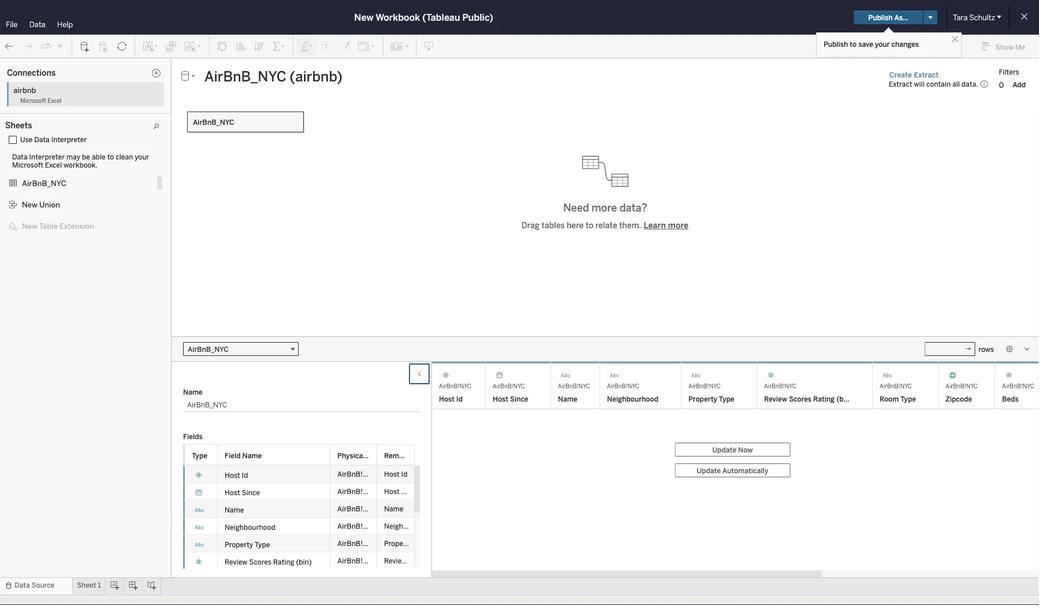 Task type: describe. For each thing, give the bounding box(es) containing it.
0 vertical spatial more
[[592, 202, 617, 214]]

0 vertical spatial zipcode
[[29, 207, 56, 216]]

2 row from the top
[[183, 483, 420, 500]]

now
[[739, 445, 753, 454]]

grid containing host id
[[432, 362, 1040, 577]]

airbnb!nyc inside airbnb!nyc review scores rating (bin)
[[765, 383, 797, 390]]

learn more link
[[644, 220, 690, 231]]

0
[[1000, 80, 1005, 89]]

to inside data interpreter may be able to clean your microsoft excel workbook.
[[107, 153, 114, 161]]

field name
[[225, 452, 262, 460]]

show me button
[[978, 38, 1036, 55]]

new data source image
[[79, 41, 91, 52]]

data source
[[14, 581, 54, 590]]

relate
[[596, 221, 618, 230]]

measure names
[[29, 219, 81, 228]]

airbnb!nyc name
[[558, 383, 591, 403]]

able
[[92, 153, 106, 161]]

names
[[59, 219, 81, 228]]

workbook
[[376, 12, 420, 23]]

airbnb!nyc inside airbnb!nyc property type
[[689, 383, 721, 390]]

microsoft inside data interpreter may be able to clean your microsoft excel workbook.
[[12, 161, 43, 169]]

rating inside airbnb!nyc review scores rating (bin)
[[814, 395, 835, 403]]

data.
[[962, 80, 979, 88]]

0 horizontal spatial 1
[[98, 581, 101, 590]]

1 horizontal spatial sheet
[[230, 103, 262, 119]]

extract inside the create extract link
[[915, 71, 939, 79]]

pages
[[133, 62, 152, 70]]

data inside data interpreter may be able to clean your microsoft excel workbook.
[[12, 153, 28, 161]]

publish as...
[[869, 13, 909, 22]]

new for new table extension
[[22, 221, 37, 231]]

save
[[859, 40, 874, 48]]

create extract link
[[889, 70, 940, 80]]

schultz
[[970, 13, 996, 22]]

grid containing type
[[183, 444, 449, 605]]

1 horizontal spatial 1
[[264, 103, 271, 119]]

data up replay animation icon
[[29, 20, 45, 29]]

(bin) inside airbnb!nyc review scores rating (bin)
[[837, 395, 853, 403]]

marks
[[133, 123, 153, 131]]

update for update now
[[713, 445, 737, 454]]

airbnb!nyc neighbourhood
[[607, 383, 659, 403]]

0 vertical spatial airbnb_nyc
[[14, 79, 55, 87]]

sort ascending image
[[235, 41, 247, 52]]

table for remote
[[366, 452, 384, 460]]

redo image
[[22, 41, 34, 52]]

(airbnb)
[[57, 79, 83, 87]]

filters
[[1000, 68, 1020, 76]]

measure
[[29, 219, 57, 228]]

3 row from the top
[[183, 500, 415, 518]]

tara schultz
[[954, 13, 996, 22]]

use
[[20, 136, 33, 144]]

new union
[[22, 200, 60, 209]]

new for new workbook (tableau public)
[[354, 12, 374, 23]]

update automatically
[[697, 466, 769, 475]]

workbook.
[[64, 161, 98, 169]]

drag
[[522, 221, 540, 230]]

refresh data source image
[[116, 41, 128, 52]]

union
[[39, 200, 60, 209]]

6 row from the top
[[183, 552, 415, 570]]

show
[[996, 43, 1014, 51]]

data right use
[[34, 136, 50, 144]]

(tableau
[[423, 12, 460, 23]]

fields
[[183, 432, 203, 441]]

1 horizontal spatial to
[[586, 221, 594, 230]]

duplicate image
[[165, 41, 177, 52]]

airbnb!nyc review scores rating (bin)
[[765, 383, 853, 403]]

physical table remote field name
[[338, 452, 449, 460]]

excel inside the airbnb microsoft excel
[[48, 97, 62, 104]]

airbnb!nyc inside airbnb!nyc neighbourhood
[[607, 383, 640, 390]]

data down undo "image"
[[7, 62, 24, 71]]

5 row from the top
[[183, 535, 430, 552]]

add
[[1013, 81, 1026, 89]]

all
[[953, 80, 961, 88]]

rows
[[979, 345, 995, 353]]

may
[[66, 153, 80, 161]]

review inside airbnb!nyc review scores rating (bin)
[[765, 395, 788, 403]]

airbnb microsoft excel
[[13, 86, 62, 104]]

format workbook image
[[339, 41, 351, 52]]

since left the airbnb!nyc name
[[510, 395, 529, 403]]

here
[[567, 221, 584, 230]]

sheets
[[5, 121, 32, 130]]

pause auto updates image
[[98, 41, 109, 52]]

public)
[[463, 12, 493, 23]]

1 horizontal spatial property type
[[225, 540, 270, 549]]

learn
[[644, 221, 666, 230]]

tables
[[10, 121, 33, 130]]

show me
[[996, 43, 1026, 51]]

drag tables here to relate them. learn more
[[522, 221, 689, 230]]

download image
[[424, 41, 435, 52]]

1 field from the left
[[225, 452, 241, 460]]

2 horizontal spatial property type
[[384, 539, 430, 548]]

airbnb!nyc property type
[[689, 383, 735, 403]]

analytics
[[53, 62, 86, 71]]

rows
[[239, 81, 257, 90]]

data interpreter may be able to clean your microsoft excel workbook.
[[12, 153, 149, 169]]

changes
[[892, 40, 920, 48]]

0 vertical spatial interpreter
[[51, 136, 87, 144]]

will
[[915, 80, 925, 88]]

create extract
[[890, 71, 939, 79]]

0 horizontal spatial extract
[[889, 80, 913, 88]]

automatically
[[723, 466, 769, 475]]

4 row from the top
[[183, 518, 435, 535]]

connections
[[7, 68, 56, 78]]

data left source
[[14, 581, 30, 590]]

sort descending image
[[254, 41, 265, 52]]

Name text field
[[183, 398, 420, 412]]

size
[[164, 170, 177, 178]]

since down remote
[[401, 487, 420, 496]]

airbnb!nyc zipcode
[[946, 383, 978, 403]]

publish to save your changes
[[824, 40, 920, 48]]

replay animation image
[[57, 42, 64, 49]]

fit image
[[358, 41, 376, 52]]

publish for publish as...
[[869, 13, 893, 22]]

extension
[[60, 221, 94, 231]]

add button
[[1008, 79, 1032, 91]]

scores inside airbnb!nyc review scores rating (bin)
[[789, 395, 812, 403]]

since down the field name
[[242, 488, 260, 497]]

swap rows and columns image
[[217, 41, 228, 52]]

replay animation image
[[40, 41, 52, 52]]



Task type: locate. For each thing, give the bounding box(es) containing it.
1 horizontal spatial (bin)
[[837, 395, 853, 403]]

update now
[[713, 445, 753, 454]]

row
[[183, 466, 415, 483], [183, 483, 420, 500], [183, 500, 415, 518], [183, 518, 435, 535], [183, 535, 430, 552], [183, 552, 415, 570]]

room
[[29, 195, 49, 203], [880, 395, 899, 403]]

0 horizontal spatial (bin)
[[296, 558, 312, 566]]

1 horizontal spatial room
[[880, 395, 899, 403]]

room type
[[29, 195, 65, 203], [880, 395, 917, 403]]

1 horizontal spatial field
[[412, 452, 428, 460]]

0 horizontal spatial table
[[39, 221, 58, 231]]

0 vertical spatial room
[[29, 195, 49, 203]]

0 horizontal spatial room type
[[29, 195, 65, 203]]

neighbourhood
[[29, 171, 80, 179], [607, 395, 659, 403], [384, 522, 435, 530], [225, 523, 276, 531]]

1 row from the top
[[183, 466, 415, 483]]

0 horizontal spatial more
[[592, 202, 617, 214]]

interpreter down use data interpreter
[[29, 153, 65, 161]]

0 vertical spatial review
[[765, 395, 788, 403]]

new table extension
[[22, 221, 94, 231]]

them.
[[620, 221, 642, 230]]

data?
[[620, 202, 648, 214]]

host id
[[29, 134, 53, 143], [439, 395, 463, 403], [384, 470, 408, 478], [225, 471, 248, 479]]

type
[[59, 183, 75, 191], [50, 195, 65, 203], [719, 395, 735, 403], [901, 395, 917, 403], [192, 452, 208, 460], [414, 539, 430, 548], [255, 540, 270, 549]]

clear sheet image
[[184, 41, 202, 52]]

1
[[264, 103, 271, 119], [98, 581, 101, 590]]

table inside grid
[[366, 452, 384, 460]]

microsoft
[[20, 97, 46, 104], [12, 161, 43, 169]]

sheet right source
[[77, 581, 96, 590]]

scores
[[789, 395, 812, 403], [249, 558, 272, 566]]

extract will contain all data.
[[889, 80, 979, 88]]

zipcode
[[29, 207, 56, 216], [946, 395, 973, 403]]

to right here
[[586, 221, 594, 230]]

update for update automatically
[[697, 466, 721, 475]]

update inside button
[[697, 466, 721, 475]]

new for new union
[[22, 200, 37, 209]]

review inside row
[[225, 558, 248, 566]]

1 vertical spatial your
[[135, 153, 149, 161]]

airbnb_nyc
[[14, 79, 55, 87], [193, 118, 234, 126], [22, 179, 66, 188]]

0 vertical spatial sheet 1
[[230, 103, 271, 119]]

1 horizontal spatial sheet 1
[[230, 103, 271, 119]]

2 vertical spatial new
[[22, 221, 37, 231]]

clean
[[116, 153, 133, 161]]

0 horizontal spatial zipcode
[[29, 207, 56, 216]]

interpreter up may in the left of the page
[[51, 136, 87, 144]]

more right the 'learn'
[[669, 221, 689, 230]]

me
[[1016, 43, 1026, 51]]

property inside airbnb!nyc property type
[[689, 395, 718, 403]]

0 vertical spatial room type
[[29, 195, 65, 203]]

host since
[[29, 147, 65, 155], [493, 395, 529, 403], [384, 487, 420, 496], [225, 488, 260, 497]]

2 vertical spatial to
[[586, 221, 594, 230]]

totals image
[[272, 41, 286, 52]]

table left remote
[[366, 452, 384, 460]]

new left union
[[22, 200, 37, 209]]

0 vertical spatial microsoft
[[20, 97, 46, 104]]

airbnb_nyc (airbnb)
[[14, 79, 83, 87]]

sheet 1 right source
[[77, 581, 101, 590]]

extract
[[915, 71, 939, 79], [889, 80, 913, 88]]

rating inside row
[[273, 558, 295, 566]]

your right clean
[[135, 153, 149, 161]]

1 vertical spatial scores
[[249, 558, 272, 566]]

tables
[[542, 221, 565, 230]]

be
[[82, 153, 90, 161]]

to right able
[[107, 153, 114, 161]]

1 horizontal spatial review
[[765, 395, 788, 403]]

use data interpreter
[[20, 136, 87, 144]]

1 vertical spatial update
[[697, 466, 721, 475]]

since down use data interpreter
[[47, 147, 65, 155]]

extract up will
[[915, 71, 939, 79]]

1 horizontal spatial table
[[366, 452, 384, 460]]

1 vertical spatial interpreter
[[29, 153, 65, 161]]

update now button
[[675, 443, 791, 457]]

0 vertical spatial (bin)
[[837, 395, 853, 403]]

review scores rating (bin)
[[225, 558, 312, 566]]

zipcode left beds
[[946, 395, 973, 403]]

to
[[850, 40, 857, 48], [107, 153, 114, 161], [586, 221, 594, 230]]

1 vertical spatial room
[[880, 395, 899, 403]]

microsoft down airbnb
[[20, 97, 46, 104]]

table for extension
[[39, 221, 58, 231]]

new
[[354, 12, 374, 23], [22, 200, 37, 209], [22, 221, 37, 231]]

collapse image
[[106, 63, 113, 70]]

name inside the airbnb!nyc name
[[558, 395, 578, 403]]

physical
[[338, 452, 365, 460]]

grid
[[432, 362, 1040, 577], [183, 444, 449, 605]]

show labels image
[[321, 41, 332, 52]]

1 vertical spatial room type
[[880, 395, 917, 403]]

1 vertical spatial publish
[[824, 40, 849, 48]]

tara
[[954, 13, 968, 22]]

columns
[[239, 62, 268, 70]]

1 horizontal spatial extract
[[915, 71, 939, 79]]

0 horizontal spatial sheet 1
[[77, 581, 101, 590]]

2 horizontal spatial to
[[850, 40, 857, 48]]

airbnb
[[13, 86, 36, 95]]

data
[[29, 20, 45, 29], [7, 62, 24, 71], [34, 136, 50, 144], [12, 153, 28, 161], [14, 581, 30, 590]]

new up fit icon
[[354, 12, 374, 23]]

airbnb!nyc beds
[[1003, 383, 1035, 403]]

zipcode up measure
[[29, 207, 56, 216]]

update automatically button
[[675, 464, 791, 477]]

publish left the save
[[824, 40, 849, 48]]

0 horizontal spatial publish
[[824, 40, 849, 48]]

1 vertical spatial table
[[366, 452, 384, 460]]

publish
[[869, 13, 893, 22], [824, 40, 849, 48]]

update left now
[[713, 445, 737, 454]]

1 vertical spatial more
[[669, 221, 689, 230]]

0 horizontal spatial sheet
[[77, 581, 96, 590]]

property
[[29, 183, 58, 191], [689, 395, 718, 403], [384, 539, 413, 548], [225, 540, 253, 549]]

excel left may in the left of the page
[[45, 161, 62, 169]]

type inside airbnb!nyc property type
[[719, 395, 735, 403]]

0 horizontal spatial property type
[[29, 183, 75, 191]]

your inside data interpreter may be able to clean your microsoft excel workbook.
[[135, 153, 149, 161]]

show/hide cards image
[[391, 41, 409, 52]]

1 down columns at left top
[[264, 103, 271, 119]]

as...
[[895, 13, 909, 22]]

host
[[29, 134, 45, 143], [29, 147, 45, 155], [439, 395, 455, 403], [493, 395, 509, 403], [384, 470, 400, 478], [225, 471, 240, 479], [384, 487, 400, 496], [225, 488, 240, 497]]

new worksheet image
[[142, 41, 158, 52]]

1 vertical spatial airbnb_nyc
[[193, 118, 234, 126]]

excel down airbnb_nyc (airbnb)
[[48, 97, 62, 104]]

2 field from the left
[[412, 452, 428, 460]]

0 vertical spatial your
[[876, 40, 890, 48]]

help
[[57, 20, 73, 29]]

1 vertical spatial rating
[[273, 558, 295, 566]]

(bin)
[[837, 395, 853, 403], [296, 558, 312, 566]]

0 vertical spatial publish
[[869, 13, 893, 22]]

new workbook (tableau public)
[[354, 12, 493, 23]]

0 vertical spatial update
[[713, 445, 737, 454]]

0 vertical spatial sheet
[[230, 103, 262, 119]]

1 vertical spatial review
[[225, 558, 248, 566]]

microsoft down use
[[12, 161, 43, 169]]

0 vertical spatial rating
[[814, 395, 835, 403]]

row group
[[183, 466, 435, 605]]

0 vertical spatial table
[[39, 221, 58, 231]]

file
[[6, 20, 18, 29]]

1 vertical spatial zipcode
[[946, 395, 973, 403]]

update inside button
[[713, 445, 737, 454]]

1 vertical spatial excel
[[45, 161, 62, 169]]

0 horizontal spatial room
[[29, 195, 49, 203]]

0 horizontal spatial field
[[225, 452, 241, 460]]

publish inside button
[[869, 13, 893, 22]]

sheet down rows
[[230, 103, 262, 119]]

need more data?
[[564, 202, 648, 214]]

update down update now
[[697, 466, 721, 475]]

0 horizontal spatial to
[[107, 153, 114, 161]]

1 horizontal spatial publish
[[869, 13, 893, 22]]

None text field
[[925, 342, 976, 356]]

sheet
[[230, 103, 262, 119], [77, 581, 96, 590]]

(bin) inside row
[[296, 558, 312, 566]]

new down "new union"
[[22, 221, 37, 231]]

2 vertical spatial airbnb_nyc
[[22, 179, 66, 188]]

to left the save
[[850, 40, 857, 48]]

data down use
[[12, 153, 28, 161]]

tooltip
[[160, 203, 181, 211]]

1 vertical spatial (bin)
[[296, 558, 312, 566]]

1 horizontal spatial rating
[[814, 395, 835, 403]]

more up the drag tables here to relate them. learn more
[[592, 202, 617, 214]]

sheet 1 down rows
[[230, 103, 271, 119]]

0 vertical spatial 1
[[264, 103, 271, 119]]

0 vertical spatial new
[[354, 12, 374, 23]]

microsoft inside the airbnb microsoft excel
[[20, 97, 46, 104]]

1 vertical spatial new
[[22, 200, 37, 209]]

1 horizontal spatial more
[[669, 221, 689, 230]]

1 horizontal spatial your
[[876, 40, 890, 48]]

0 horizontal spatial rating
[[273, 558, 295, 566]]

1 vertical spatial sheet 1
[[77, 581, 101, 590]]

zipcode inside airbnb!nyc zipcode
[[946, 395, 973, 403]]

0 horizontal spatial your
[[135, 153, 149, 161]]

1 vertical spatial extract
[[889, 80, 913, 88]]

contain
[[927, 80, 951, 88]]

need
[[564, 202, 589, 214]]

remote
[[384, 452, 410, 460]]

extract down create
[[889, 80, 913, 88]]

rating
[[814, 395, 835, 403], [273, 558, 295, 566]]

1 vertical spatial microsoft
[[12, 161, 43, 169]]

sheet 1
[[230, 103, 271, 119], [77, 581, 101, 590]]

close image
[[950, 34, 961, 45]]

interpreter inside data interpreter may be able to clean your microsoft excel workbook.
[[29, 153, 65, 161]]

property type
[[29, 183, 75, 191], [384, 539, 430, 548], [225, 540, 270, 549]]

1 vertical spatial 1
[[98, 581, 101, 590]]

table down union
[[39, 221, 58, 231]]

beds
[[1003, 395, 1019, 403]]

publish as... button
[[855, 10, 923, 24]]

undo image
[[3, 41, 15, 52]]

0 vertical spatial extract
[[915, 71, 939, 79]]

highlight image
[[301, 41, 314, 52]]

source
[[32, 581, 54, 590]]

publish for publish to save your changes
[[824, 40, 849, 48]]

name
[[29, 159, 49, 167], [183, 388, 203, 396], [558, 395, 578, 403], [242, 452, 262, 460], [429, 452, 449, 460], [384, 505, 404, 513], [225, 506, 244, 514]]

your right the save
[[876, 40, 890, 48]]

Search text field
[[3, 100, 79, 114]]

0 vertical spatial scores
[[789, 395, 812, 403]]

row group containing airbnb!nyc
[[183, 466, 435, 605]]

1 vertical spatial sheet
[[77, 581, 96, 590]]

1 right source
[[98, 581, 101, 590]]

create
[[890, 71, 913, 79]]

1 horizontal spatial scores
[[789, 395, 812, 403]]

excel
[[48, 97, 62, 104], [45, 161, 62, 169]]

table
[[39, 221, 58, 231], [366, 452, 384, 460]]

None text field
[[200, 68, 879, 85]]

0 horizontal spatial scores
[[249, 558, 272, 566]]

1 horizontal spatial room type
[[880, 395, 917, 403]]

review
[[765, 395, 788, 403], [225, 558, 248, 566]]

publish left as...
[[869, 13, 893, 22]]

excel inside data interpreter may be able to clean your microsoft excel workbook.
[[45, 161, 62, 169]]

0 vertical spatial to
[[850, 40, 857, 48]]

1 horizontal spatial zipcode
[[946, 395, 973, 403]]

0 vertical spatial excel
[[48, 97, 62, 104]]

1 vertical spatial to
[[107, 153, 114, 161]]

0 horizontal spatial review
[[225, 558, 248, 566]]



Task type: vqa. For each thing, say whether or not it's contained in the screenshot.
right Add Favorite icon
no



